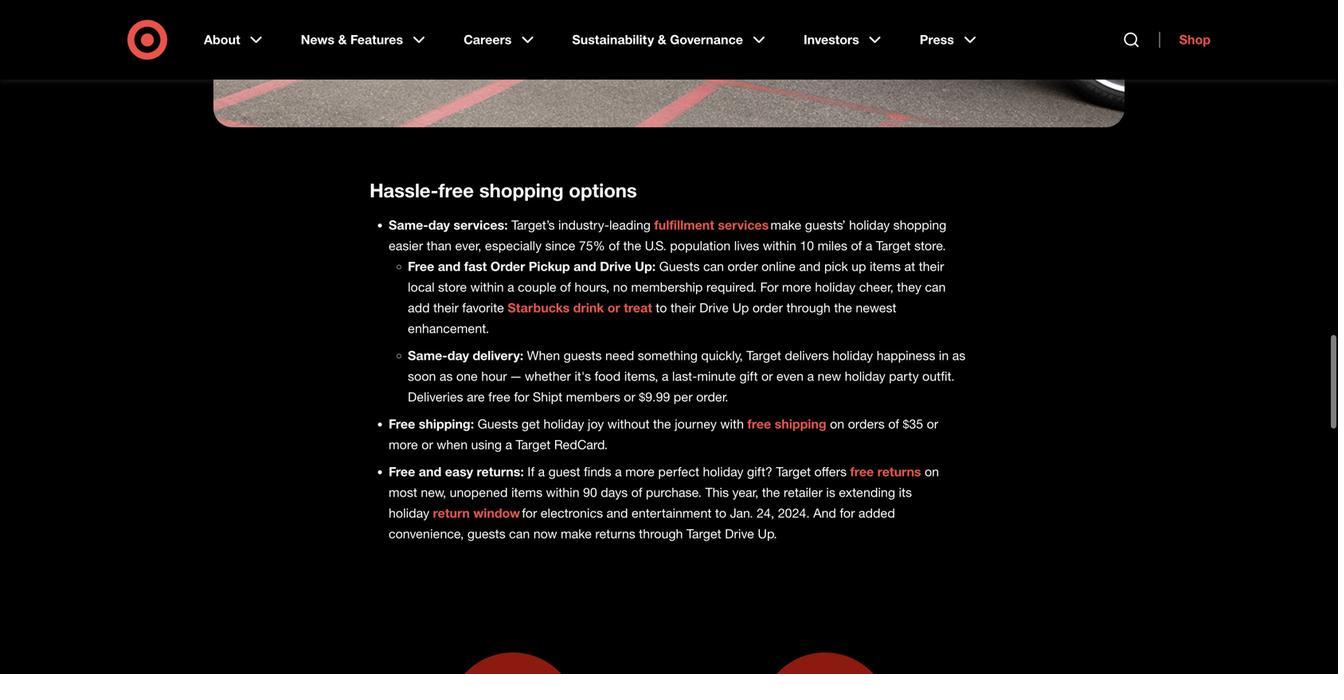 Task type: vqa. For each thing, say whether or not it's contained in the screenshot.
last- on the right bottom of the page
yes



Task type: locate. For each thing, give the bounding box(es) containing it.
holiday
[[850, 218, 890, 233], [815, 280, 856, 295], [833, 348, 873, 364], [845, 369, 886, 384], [544, 417, 584, 432], [703, 465, 744, 480], [389, 506, 430, 522]]

day for services:
[[428, 218, 450, 233]]

1 vertical spatial can
[[925, 280, 946, 295]]

0 vertical spatial as
[[953, 348, 966, 364]]

0 vertical spatial on
[[830, 417, 845, 432]]

on for free returns
[[925, 465, 939, 480]]

of
[[609, 238, 620, 254], [851, 238, 862, 254], [560, 280, 571, 295], [889, 417, 900, 432], [632, 485, 643, 501]]

their down store.
[[919, 259, 944, 275]]

target down entertainment
[[687, 527, 722, 542]]

the left "newest"
[[834, 300, 853, 316]]

2 horizontal spatial can
[[925, 280, 946, 295]]

returns for make
[[595, 527, 636, 542]]

order down the for on the right of page
[[753, 300, 783, 316]]

0 horizontal spatial guests
[[478, 417, 518, 432]]

0 vertical spatial more
[[782, 280, 812, 295]]

guests down return window
[[468, 527, 506, 542]]

0 vertical spatial guests
[[564, 348, 602, 364]]

1 vertical spatial day
[[448, 348, 469, 364]]

1 vertical spatial through
[[639, 527, 683, 542]]

a up up
[[866, 238, 873, 254]]

1 horizontal spatial their
[[671, 300, 696, 316]]

a down "order"
[[508, 280, 515, 295]]

2 & from the left
[[658, 32, 667, 47]]

the up 24,
[[762, 485, 780, 501]]

0 vertical spatial returns
[[878, 465, 922, 480]]

1 vertical spatial to
[[715, 506, 727, 522]]

make down electronics at left
[[561, 527, 592, 542]]

as right in
[[953, 348, 966, 364]]

entertainment
[[632, 506, 712, 522]]

items
[[870, 259, 901, 275], [512, 485, 543, 501]]

1 horizontal spatial returns
[[878, 465, 922, 480]]

features
[[350, 32, 403, 47]]

or down no
[[608, 300, 620, 316]]

0 vertical spatial make
[[771, 218, 802, 233]]

no
[[613, 280, 628, 295]]

as left one
[[440, 369, 453, 384]]

1 horizontal spatial shopping
[[894, 218, 947, 233]]

holiday right "new"
[[845, 369, 886, 384]]

1 horizontal spatial through
[[787, 300, 831, 316]]

0 vertical spatial can
[[704, 259, 724, 275]]

target inside the on orders of $35 or more or when using a target redcard.
[[516, 437, 551, 453]]

same- for same-day delivery:
[[408, 348, 448, 364]]

ever,
[[455, 238, 482, 254]]

members
[[566, 390, 621, 405]]

free for free shipping: guests get holiday joy without the journey with free shipping
[[389, 417, 415, 432]]

2 vertical spatial can
[[509, 527, 530, 542]]

starbucks drink or treat link
[[508, 300, 652, 316]]

order
[[728, 259, 758, 275], [753, 300, 783, 316]]

the inside to their drive up order through the newest enhancement.
[[834, 300, 853, 316]]

their up enhancement.
[[433, 300, 459, 316]]

drive down 'jan.'
[[725, 527, 755, 542]]

to down membership
[[656, 300, 667, 316]]

free down hour
[[489, 390, 511, 405]]

unopened
[[450, 485, 508, 501]]

2 vertical spatial more
[[626, 465, 655, 480]]

more right the for on the right of page
[[782, 280, 812, 295]]

0 horizontal spatial &
[[338, 32, 347, 47]]

1 horizontal spatial &
[[658, 32, 667, 47]]

1 vertical spatial guests
[[478, 417, 518, 432]]

careers link
[[453, 19, 548, 61]]

through inside 'for electronics and entertainment to jan. 24, 2024. and for added convenience, guests can now make returns through target drive up.'
[[639, 527, 683, 542]]

up:
[[635, 259, 656, 275]]

0 vertical spatial guests
[[659, 259, 700, 275]]

1 vertical spatial returns
[[595, 527, 636, 542]]

free inside when guests need something quickly, target delivers holiday happiness in as soon as one hour — whether it's food items, a last-minute gift or even a new holiday party outfit. deliveries are free for shipt members or $9.99 per order.
[[489, 390, 511, 405]]

can left now
[[509, 527, 530, 542]]

holiday down pick
[[815, 280, 856, 295]]

holiday inside make guests' holiday shopping easier than ever, especially since 75% of the u.s. population lives within 10 miles of a target store.
[[850, 218, 890, 233]]

shopping up target's
[[479, 179, 564, 202]]

pickup
[[529, 259, 570, 275]]

same-day services: target's industry-leading fulfillment services
[[389, 218, 769, 233]]

fulfillment
[[655, 218, 715, 233]]

journey
[[675, 417, 717, 432]]

even
[[777, 369, 804, 384]]

same- up soon
[[408, 348, 448, 364]]

or right $35
[[927, 417, 939, 432]]

1 vertical spatial items
[[512, 485, 543, 501]]

make inside 'for electronics and entertainment to jan. 24, 2024. and for added convenience, guests can now make returns through target drive up.'
[[561, 527, 592, 542]]

items inside on most new, unopened items within 90 days of purchase. this year, the retailer is extending its holiday
[[512, 485, 543, 501]]

1 horizontal spatial to
[[715, 506, 727, 522]]

without
[[608, 417, 650, 432]]

2 vertical spatial free
[[389, 465, 415, 480]]

1 vertical spatial order
[[753, 300, 783, 316]]

can down population
[[704, 259, 724, 275]]

2 horizontal spatial within
[[763, 238, 797, 254]]

within down guest
[[546, 485, 580, 501]]

on inside on most new, unopened items within 90 days of purchase. this year, the retailer is extending its holiday
[[925, 465, 939, 480]]

day up one
[[448, 348, 469, 364]]

day up than
[[428, 218, 450, 233]]

0 horizontal spatial as
[[440, 369, 453, 384]]

options
[[569, 179, 637, 202]]

0 vertical spatial through
[[787, 300, 831, 316]]

orders
[[848, 417, 885, 432]]

free
[[439, 179, 474, 202], [489, 390, 511, 405], [748, 417, 771, 432], [851, 465, 874, 480]]

as
[[953, 348, 966, 364], [440, 369, 453, 384]]

news & features
[[301, 32, 403, 47]]

a right if
[[538, 465, 545, 480]]

1 vertical spatial drive
[[700, 300, 729, 316]]

on
[[830, 417, 845, 432], [925, 465, 939, 480]]

target up at
[[876, 238, 911, 254]]

and down 10
[[800, 259, 821, 275]]

1 vertical spatial shopping
[[894, 218, 947, 233]]

returns inside 'for electronics and entertainment to jan. 24, 2024. and for added convenience, guests can now make returns through target drive up.'
[[595, 527, 636, 542]]

returns up its
[[878, 465, 922, 480]]

1 horizontal spatial guests
[[564, 348, 602, 364]]

within up favorite
[[471, 280, 504, 295]]

holiday up up
[[850, 218, 890, 233]]

with
[[721, 417, 744, 432]]

0 horizontal spatial to
[[656, 300, 667, 316]]

1 horizontal spatial within
[[546, 485, 580, 501]]

guests up using
[[478, 417, 518, 432]]

return window link
[[433, 506, 520, 522]]

starbucks drink or treat
[[508, 300, 652, 316]]

0 horizontal spatial can
[[509, 527, 530, 542]]

0 horizontal spatial shopping
[[479, 179, 564, 202]]

on right free returns link on the right bottom of the page
[[925, 465, 939, 480]]

return
[[433, 506, 470, 522]]

can right they
[[925, 280, 946, 295]]

0 horizontal spatial on
[[830, 417, 845, 432]]

0 horizontal spatial guests
[[468, 527, 506, 542]]

for right and
[[840, 506, 855, 522]]

and down days
[[607, 506, 628, 522]]

through down entertainment
[[639, 527, 683, 542]]

are
[[467, 390, 485, 405]]

finds
[[584, 465, 612, 480]]

free returns link
[[851, 465, 922, 480]]

free up services:
[[439, 179, 474, 202]]

& left governance
[[658, 32, 667, 47]]

than
[[427, 238, 452, 254]]

more up most
[[389, 437, 418, 453]]

or
[[608, 300, 620, 316], [762, 369, 773, 384], [624, 390, 636, 405], [927, 417, 939, 432], [422, 437, 433, 453]]

1 horizontal spatial guests
[[659, 259, 700, 275]]

75%
[[579, 238, 605, 254]]

press link
[[909, 19, 991, 61]]

make up 10
[[771, 218, 802, 233]]

for inside when guests need something quickly, target delivers holiday happiness in as soon as one hour — whether it's food items, a last-minute gift or even a new holiday party outfit. deliveries are free for shipt members or $9.99 per order.
[[514, 390, 529, 405]]

treat
[[624, 300, 652, 316]]

quickly,
[[701, 348, 743, 364]]

of up up
[[851, 238, 862, 254]]

1 vertical spatial within
[[471, 280, 504, 295]]

0 horizontal spatial make
[[561, 527, 592, 542]]

0 vertical spatial shopping
[[479, 179, 564, 202]]

a right using
[[506, 437, 512, 453]]

delivery:
[[473, 348, 524, 364]]

&
[[338, 32, 347, 47], [658, 32, 667, 47]]

0 vertical spatial items
[[870, 259, 901, 275]]

shopping inside make guests' holiday shopping easier than ever, especially since 75% of the u.s. population lives within 10 miles of a target store.
[[894, 218, 947, 233]]

0 vertical spatial same-
[[389, 218, 428, 233]]

more inside the guests can order online and pick up items at their local store within a couple of hours, no membership required. for more holiday cheer, they can add their favorite
[[782, 280, 812, 295]]

guests up membership
[[659, 259, 700, 275]]

guests
[[564, 348, 602, 364], [468, 527, 506, 542]]

0 horizontal spatial within
[[471, 280, 504, 295]]

on left orders
[[830, 417, 845, 432]]

food
[[595, 369, 621, 384]]

if
[[528, 465, 535, 480]]

now
[[534, 527, 557, 542]]

since
[[545, 238, 576, 254]]

shopping up store.
[[894, 218, 947, 233]]

more inside the on orders of $35 or more or when using a target redcard.
[[389, 437, 418, 453]]

0 vertical spatial to
[[656, 300, 667, 316]]

outfit.
[[923, 369, 955, 384]]

target down get
[[516, 437, 551, 453]]

of left $35
[[889, 417, 900, 432]]

2 horizontal spatial their
[[919, 259, 944, 275]]

in
[[939, 348, 949, 364]]

per
[[674, 390, 693, 405]]

free down deliveries
[[389, 417, 415, 432]]

1 horizontal spatial make
[[771, 218, 802, 233]]

target inside when guests need something quickly, target delivers holiday happiness in as soon as one hour — whether it's food items, a last-minute gift or even a new holiday party outfit. deliveries are free for shipt members or $9.99 per order.
[[747, 348, 782, 364]]

1 vertical spatial make
[[561, 527, 592, 542]]

about link
[[193, 19, 277, 61]]

0 vertical spatial free
[[408, 259, 434, 275]]

more up days
[[626, 465, 655, 480]]

the
[[624, 238, 642, 254], [834, 300, 853, 316], [653, 417, 671, 432], [762, 485, 780, 501]]

0 horizontal spatial through
[[639, 527, 683, 542]]

up.
[[758, 527, 777, 542]]

to their drive up order through the newest enhancement.
[[408, 300, 897, 337]]

order inside the guests can order online and pick up items at their local store within a couple of hours, no membership required. for more holiday cheer, they can add their favorite
[[728, 259, 758, 275]]

1 horizontal spatial can
[[704, 259, 724, 275]]

& right news
[[338, 32, 347, 47]]

to left 'jan.'
[[715, 506, 727, 522]]

news
[[301, 32, 335, 47]]

1 vertical spatial guests
[[468, 527, 506, 542]]

cheer,
[[860, 280, 894, 295]]

1 horizontal spatial on
[[925, 465, 939, 480]]

retailer
[[784, 485, 823, 501]]

their down membership
[[671, 300, 696, 316]]

2 vertical spatial drive
[[725, 527, 755, 542]]

holiday down most
[[389, 506, 430, 522]]

same- up easier
[[389, 218, 428, 233]]

0 horizontal spatial returns
[[595, 527, 636, 542]]

order down lives
[[728, 259, 758, 275]]

items up cheer,
[[870, 259, 901, 275]]

0 vertical spatial order
[[728, 259, 758, 275]]

2 horizontal spatial more
[[782, 280, 812, 295]]

1 horizontal spatial more
[[626, 465, 655, 480]]

couple
[[518, 280, 557, 295]]

easy
[[445, 465, 473, 480]]

the down leading
[[624, 238, 642, 254]]

2 vertical spatial within
[[546, 485, 580, 501]]

for electronics and entertainment to jan. 24, 2024. and for added convenience, guests can now make returns through target drive up.
[[389, 506, 896, 542]]

items down if
[[512, 485, 543, 501]]

within
[[763, 238, 797, 254], [471, 280, 504, 295], [546, 485, 580, 501]]

through
[[787, 300, 831, 316], [639, 527, 683, 542]]

is
[[827, 485, 836, 501]]

or left 'when'
[[422, 437, 433, 453]]

miles
[[818, 238, 848, 254]]

local
[[408, 280, 435, 295]]

1 & from the left
[[338, 32, 347, 47]]

through up delivers
[[787, 300, 831, 316]]

1 vertical spatial free
[[389, 417, 415, 432]]

0 horizontal spatial more
[[389, 437, 418, 453]]

and
[[814, 506, 837, 522]]

can
[[704, 259, 724, 275], [925, 280, 946, 295], [509, 527, 530, 542]]

free up local
[[408, 259, 434, 275]]

sustainability
[[572, 32, 654, 47]]

within up online
[[763, 238, 797, 254]]

on inside the on orders of $35 or more or when using a target redcard.
[[830, 417, 845, 432]]

of up the starbucks drink or treat
[[560, 280, 571, 295]]

free for free and fast order pickup and drive up:
[[408, 259, 434, 275]]

drive inside 'for electronics and entertainment to jan. 24, 2024. and for added convenience, guests can now make returns through target drive up.'
[[725, 527, 755, 542]]

0 horizontal spatial items
[[512, 485, 543, 501]]

extending
[[839, 485, 896, 501]]

of right days
[[632, 485, 643, 501]]

1 vertical spatial on
[[925, 465, 939, 480]]

returns down days
[[595, 527, 636, 542]]

1 vertical spatial same-
[[408, 348, 448, 364]]

free up most
[[389, 465, 415, 480]]

and down 75%
[[574, 259, 597, 275]]

1 horizontal spatial items
[[870, 259, 901, 275]]

1 vertical spatial as
[[440, 369, 453, 384]]

drive left up
[[700, 300, 729, 316]]

guests up it's
[[564, 348, 602, 364]]

for down —
[[514, 390, 529, 405]]

1 vertical spatial more
[[389, 437, 418, 453]]

guests inside the guests can order online and pick up items at their local store within a couple of hours, no membership required. for more holiday cheer, they can add their favorite
[[659, 259, 700, 275]]

need
[[606, 348, 634, 364]]

0 vertical spatial within
[[763, 238, 797, 254]]

target up gift
[[747, 348, 782, 364]]

0 vertical spatial day
[[428, 218, 450, 233]]

drive up no
[[600, 259, 632, 275]]



Task type: describe. For each thing, give the bounding box(es) containing it.
for up now
[[522, 506, 537, 522]]

membership
[[631, 280, 703, 295]]

free for free and easy returns: if a guest finds a more perfect holiday gift? target offers free returns
[[389, 465, 415, 480]]

on orders of $35 or more or when using a target redcard.
[[389, 417, 939, 453]]

or down items,
[[624, 390, 636, 405]]

required.
[[707, 280, 757, 295]]

using
[[471, 437, 502, 453]]

free shipping: guests get holiday joy without the journey with free shipping
[[389, 417, 827, 432]]

sustainability & governance
[[572, 32, 743, 47]]

of inside the on orders of $35 or more or when using a target redcard.
[[889, 417, 900, 432]]

guest
[[549, 465, 580, 480]]

shipt
[[533, 390, 563, 405]]

new
[[818, 369, 842, 384]]

items inside the guests can order online and pick up items at their local store within a couple of hours, no membership required. for more holiday cheer, they can add their favorite
[[870, 259, 901, 275]]

holiday inside the guests can order online and pick up items at their local store within a couple of hours, no membership required. for more holiday cheer, they can add their favorite
[[815, 280, 856, 295]]

within inside make guests' holiday shopping easier than ever, especially since 75% of the u.s. population lives within 10 miles of a target store.
[[763, 238, 797, 254]]

a inside make guests' holiday shopping easier than ever, especially since 75% of the u.s. population lives within 10 miles of a target store.
[[866, 238, 873, 254]]

redcard.
[[554, 437, 608, 453]]

shop link
[[1160, 32, 1211, 48]]

holiday inside on most new, unopened items within 90 days of purchase. this year, the retailer is extending its holiday
[[389, 506, 430, 522]]

within inside on most new, unopened items within 90 days of purchase. this year, the retailer is extending its holiday
[[546, 485, 580, 501]]

deliveries
[[408, 390, 463, 405]]

and inside the guests can order online and pick up items at their local store within a couple of hours, no membership required. for more holiday cheer, they can add their favorite
[[800, 259, 821, 275]]

shipping
[[775, 417, 827, 432]]

same-day delivery:
[[408, 348, 524, 364]]

to inside to their drive up order through the newest enhancement.
[[656, 300, 667, 316]]

holiday up this
[[703, 465, 744, 480]]

90
[[583, 485, 597, 501]]

guests inside when guests need something quickly, target delivers holiday happiness in as soon as one hour — whether it's food items, a last-minute gift or even a new holiday party outfit. deliveries are free for shipt members or $9.99 per order.
[[564, 348, 602, 364]]

& for features
[[338, 32, 347, 47]]

gift
[[740, 369, 758, 384]]

hours,
[[575, 280, 610, 295]]

careers
[[464, 32, 512, 47]]

and up new,
[[419, 465, 442, 480]]

population
[[670, 238, 731, 254]]

its
[[899, 485, 912, 501]]

window
[[474, 506, 520, 522]]

make guests' holiday shopping easier than ever, especially since 75% of the u.s. population lives within 10 miles of a target store.
[[389, 218, 947, 254]]

soon
[[408, 369, 436, 384]]

target inside make guests' holiday shopping easier than ever, especially since 75% of the u.s. population lives within 10 miles of a target store.
[[876, 238, 911, 254]]

leading
[[610, 218, 651, 233]]

a left "new"
[[808, 369, 814, 384]]

and inside 'for electronics and entertainment to jan. 24, 2024. and for added convenience, guests can now make returns through target drive up.'
[[607, 506, 628, 522]]

up
[[733, 300, 749, 316]]

enhancement.
[[408, 321, 489, 337]]

same- for same-day services: target's industry-leading fulfillment services
[[389, 218, 428, 233]]

minute
[[697, 369, 736, 384]]

day for delivery:
[[448, 348, 469, 364]]

free up extending
[[851, 465, 874, 480]]

guests can order online and pick up items at their local store within a couple of hours, no membership required. for more holiday cheer, they can add their favorite
[[408, 259, 946, 316]]

return window
[[433, 506, 520, 522]]

most
[[389, 485, 417, 501]]

within inside the guests can order online and pick up items at their local store within a couple of hours, no membership required. for more holiday cheer, they can add their favorite
[[471, 280, 504, 295]]

to inside 'for electronics and entertainment to jan. 24, 2024. and for added convenience, guests can now make returns through target drive up.'
[[715, 506, 727, 522]]

investors
[[804, 32, 860, 47]]

or right gift
[[762, 369, 773, 384]]

when
[[437, 437, 468, 453]]

free right with
[[748, 417, 771, 432]]

fast
[[464, 259, 487, 275]]

hassle-
[[370, 179, 439, 202]]

investors link
[[793, 19, 896, 61]]

the inside on most new, unopened items within 90 days of purchase. this year, the retailer is extending its holiday
[[762, 485, 780, 501]]

it's
[[575, 369, 591, 384]]

on for free shipping
[[830, 417, 845, 432]]

starbucks
[[508, 300, 570, 316]]

free and easy returns: if a guest finds a more perfect holiday gift? target offers free returns
[[389, 465, 922, 480]]

a right 'finds'
[[615, 465, 622, 480]]

pick
[[825, 259, 848, 275]]

target up retailer
[[776, 465, 811, 480]]

guests inside 'for electronics and entertainment to jan. 24, 2024. and for added convenience, guests can now make returns through target drive up.'
[[468, 527, 506, 542]]

$9.99
[[639, 390, 670, 405]]

their inside to their drive up order through the newest enhancement.
[[671, 300, 696, 316]]

one
[[456, 369, 478, 384]]

whether
[[525, 369, 571, 384]]

jan.
[[730, 506, 753, 522]]

a inside the guests can order online and pick up items at their local store within a couple of hours, no membership required. for more holiday cheer, they can add their favorite
[[508, 280, 515, 295]]

newest
[[856, 300, 897, 316]]

$35
[[903, 417, 924, 432]]

the inside make guests' holiday shopping easier than ever, especially since 75% of the u.s. population lives within 10 miles of a target store.
[[624, 238, 642, 254]]

a inside the on orders of $35 or more or when using a target redcard.
[[506, 437, 512, 453]]

a left last-
[[662, 369, 669, 384]]

returns for free
[[878, 465, 922, 480]]

—
[[511, 369, 521, 384]]

especially
[[485, 238, 542, 254]]

of inside on most new, unopened items within 90 days of purchase. this year, the retailer is extending its holiday
[[632, 485, 643, 501]]

electronics
[[541, 506, 603, 522]]

the down $9.99
[[653, 417, 671, 432]]

holiday up "new"
[[833, 348, 873, 364]]

free and fast order pickup and drive up:
[[408, 259, 656, 275]]

1 horizontal spatial as
[[953, 348, 966, 364]]

store
[[438, 280, 467, 295]]

make inside make guests' holiday shopping easier than ever, especially since 75% of the u.s. population lives within 10 miles of a target store.
[[771, 218, 802, 233]]

free shipping link
[[748, 417, 827, 432]]

holiday up redcard.
[[544, 417, 584, 432]]

days
[[601, 485, 628, 501]]

industry-
[[559, 218, 610, 233]]

2024.
[[778, 506, 810, 522]]

hassle-free shopping options
[[370, 179, 637, 202]]

u.s.
[[645, 238, 667, 254]]

through inside to their drive up order through the newest enhancement.
[[787, 300, 831, 316]]

target inside 'for electronics and entertainment to jan. 24, 2024. and for added convenience, guests can now make returns through target drive up.'
[[687, 527, 722, 542]]

and up store
[[438, 259, 461, 275]]

lives
[[734, 238, 760, 254]]

can inside 'for electronics and entertainment to jan. 24, 2024. and for added convenience, guests can now make returns through target drive up.'
[[509, 527, 530, 542]]

of inside the guests can order online and pick up items at their local store within a couple of hours, no membership required. for more holiday cheer, they can add their favorite
[[560, 280, 571, 295]]

on most new, unopened items within 90 days of purchase. this year, the retailer is extending its holiday
[[389, 465, 939, 522]]

24,
[[757, 506, 775, 522]]

0 horizontal spatial their
[[433, 300, 459, 316]]

order inside to their drive up order through the newest enhancement.
[[753, 300, 783, 316]]

drink
[[573, 300, 604, 316]]

last-
[[672, 369, 697, 384]]

of right 75%
[[609, 238, 620, 254]]

purchase.
[[646, 485, 702, 501]]

0 vertical spatial drive
[[600, 259, 632, 275]]

at
[[905, 259, 916, 275]]

store.
[[915, 238, 946, 254]]

hour
[[481, 369, 507, 384]]

& for governance
[[658, 32, 667, 47]]

easier
[[389, 238, 423, 254]]

target's
[[512, 218, 555, 233]]

party
[[889, 369, 919, 384]]

shop
[[1180, 32, 1211, 47]]

online
[[762, 259, 796, 275]]

returns:
[[477, 465, 524, 480]]

governance
[[670, 32, 743, 47]]

convenience,
[[389, 527, 464, 542]]

drive inside to their drive up order through the newest enhancement.
[[700, 300, 729, 316]]



